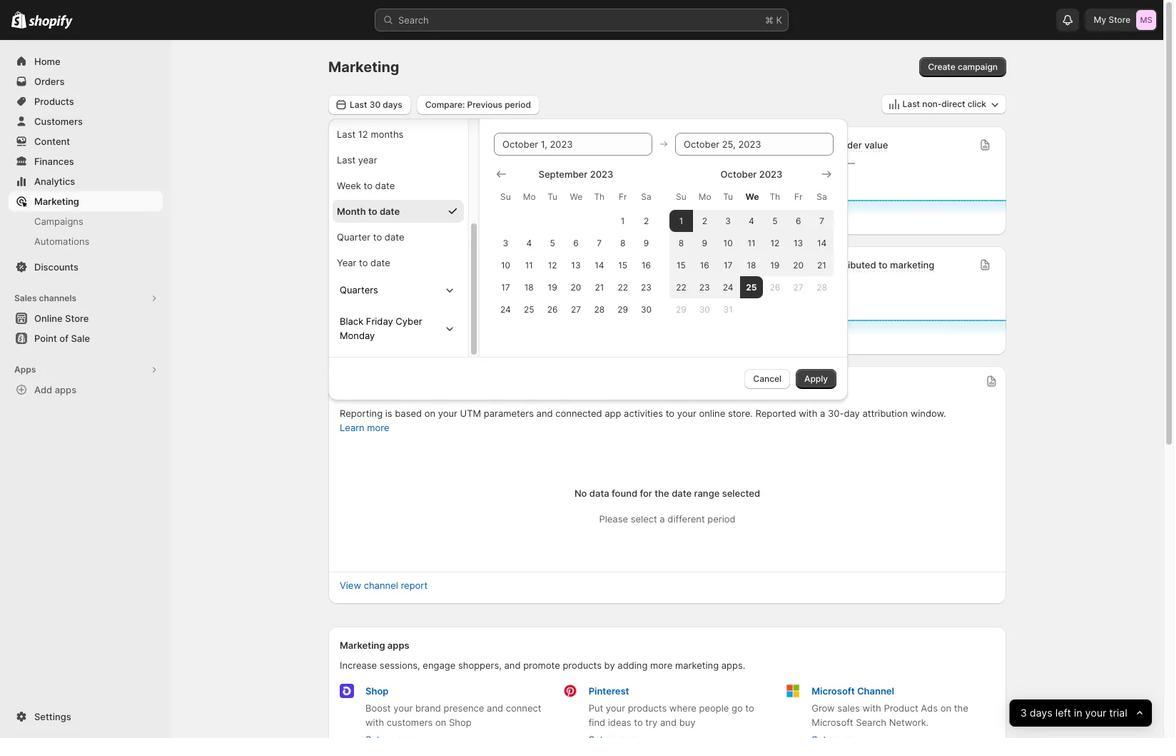 Task type: vqa. For each thing, say whether or not it's contained in the screenshot.


Task type: locate. For each thing, give the bounding box(es) containing it.
2 9 button from the left
[[693, 232, 717, 254]]

online up the 0% at top
[[570, 139, 598, 151]]

non-
[[923, 99, 942, 109]]

0 vertical spatial with
[[799, 408, 818, 419]]

apps inside add apps button
[[55, 384, 77, 396]]

30 button left 31 in the right of the page
[[693, 298, 717, 320]]

0 horizontal spatial 30
[[370, 99, 381, 110]]

apps.
[[722, 660, 746, 671]]

shop up boost
[[366, 686, 389, 697]]

2 22 button from the left
[[670, 276, 693, 298]]

0 horizontal spatial orders
[[34, 76, 65, 87]]

sales right total
[[364, 259, 387, 271]]

with down boost
[[366, 717, 384, 729]]

wednesday element down september 2023
[[565, 184, 588, 210]]

months
[[371, 128, 404, 140]]

0 horizontal spatial 15
[[619, 260, 628, 270]]

fr down online store conversion rate at the top of page
[[619, 191, 627, 202]]

and inside shop boost your brand presence and connect with customers on shop
[[487, 703, 504, 714]]

19 button
[[764, 254, 787, 276], [541, 276, 565, 298]]

last up the last year
[[337, 128, 356, 140]]

1 horizontal spatial 21 button
[[811, 254, 834, 276]]

2 16 from the left
[[700, 260, 710, 270]]

5 down october 2023
[[773, 215, 778, 226]]

0 vertical spatial sales
[[570, 259, 594, 271]]

9 button up 31 button
[[693, 232, 717, 254]]

1 thursday element from the left
[[588, 184, 612, 210]]

the right "for"
[[655, 488, 670, 499]]

1 22 button from the left
[[612, 276, 635, 298]]

2 horizontal spatial with
[[863, 703, 882, 714]]

reporting is based on your utm parameters and connected app activities to your online store. reported with a 30-day attribution window. learn more
[[340, 408, 947, 434]]

0 vertical spatial 7
[[820, 215, 825, 226]]

september 2023
[[539, 168, 614, 180]]

0 vertical spatial days
[[383, 99, 403, 110]]

boost
[[366, 703, 391, 714]]

0 horizontal spatial 19
[[548, 282, 558, 292]]

22 button down the sales attributed to marketing
[[612, 276, 635, 298]]

september
[[539, 168, 588, 180]]

1 23 button from the left
[[635, 276, 659, 298]]

your up customers
[[394, 703, 413, 714]]

marketing down analytics
[[34, 196, 79, 207]]

2 1 from the left
[[680, 215, 684, 226]]

grid
[[494, 167, 659, 320], [670, 167, 834, 320]]

no change image down order on the right
[[848, 158, 856, 169]]

0 horizontal spatial 3
[[503, 237, 509, 248]]

$0.00 down average
[[800, 155, 842, 172]]

store for online store
[[65, 313, 89, 324]]

2 su from the left
[[676, 191, 687, 202]]

1 horizontal spatial period
[[708, 514, 736, 525]]

2 monday element from the left
[[693, 184, 717, 210]]

18
[[747, 260, 757, 270], [525, 282, 534, 292]]

total sales
[[340, 259, 387, 271]]

1 vertical spatial microsoft
[[812, 717, 854, 729]]

last for last 30 days
[[350, 99, 367, 110]]

black
[[340, 315, 364, 327]]

1 2 from the left
[[644, 215, 649, 226]]

30 button
[[635, 298, 659, 320], [693, 298, 717, 320]]

and right try at the bottom of page
[[661, 717, 677, 729]]

your right in
[[1086, 707, 1107, 720]]

search
[[399, 14, 429, 26], [857, 717, 887, 729]]

your left online
[[678, 408, 697, 419]]

0 horizontal spatial 6
[[574, 237, 579, 248]]

9 for second '9' button from the right
[[644, 237, 649, 248]]

friday
[[366, 315, 393, 327]]

store right my
[[1109, 14, 1131, 25]]

apps button
[[9, 360, 163, 380]]

3 for leftmost 3 button
[[503, 237, 509, 248]]

8
[[621, 237, 626, 248], [679, 237, 684, 248]]

store inside button
[[65, 313, 89, 324]]

we
[[570, 191, 583, 202], [746, 191, 760, 202]]

30 left 31 in the right of the page
[[700, 304, 711, 315]]

1 vertical spatial 5
[[550, 237, 556, 248]]

1 vertical spatial 14
[[595, 260, 605, 270]]

quarter
[[337, 231, 371, 242]]

products up try at the bottom of page
[[628, 703, 667, 714]]

1 su from the left
[[501, 191, 511, 202]]

0 horizontal spatial 25 button
[[518, 298, 541, 320]]

products inside pinterest put your products where people go to find ideas to try and buy
[[628, 703, 667, 714]]

$0.00 for sales
[[570, 275, 612, 292]]

$0.00 down the sales attributed to marketing
[[570, 275, 612, 292]]

7 button up the sales attributed to marketing
[[588, 232, 612, 254]]

0 horizontal spatial 20 button
[[565, 276, 588, 298]]

1 horizontal spatial 6
[[796, 215, 802, 226]]

31
[[724, 304, 733, 315]]

3 days left in your trial button
[[1011, 700, 1153, 727]]

report
[[401, 580, 428, 591]]

period down the range
[[708, 514, 736, 525]]

15
[[619, 260, 628, 270], [677, 260, 686, 270]]

increase
[[340, 660, 377, 671]]

apps
[[14, 364, 36, 375]]

1 2023 from the left
[[590, 168, 614, 180]]

sunday element for october 2023
[[670, 184, 693, 210]]

su for october
[[676, 191, 687, 202]]

5
[[773, 215, 778, 226], [550, 237, 556, 248]]

date for month to date
[[380, 205, 400, 217]]

sessions,
[[380, 660, 420, 671]]

2 2 from the left
[[703, 215, 708, 226]]

1 grid from the left
[[494, 167, 659, 320]]

2 8 from the left
[[679, 237, 684, 248]]

1 monday element from the left
[[518, 184, 541, 210]]

1 tu from the left
[[548, 191, 558, 202]]

2 1 button from the left
[[670, 210, 693, 232]]

1 sunday element from the left
[[494, 184, 518, 210]]

your up "ideas"
[[606, 703, 626, 714]]

store
[[371, 139, 394, 151], [601, 139, 624, 151]]

store
[[1109, 14, 1131, 25], [65, 313, 89, 324]]

friday element down average
[[787, 184, 811, 210]]

1 horizontal spatial fr
[[795, 191, 803, 202]]

1 vertical spatial 21
[[595, 282, 604, 292]]

7 up the sales attributed to marketing
[[597, 237, 602, 248]]

marketing for 0
[[891, 259, 935, 271]]

10
[[724, 237, 733, 248], [501, 260, 511, 270]]

9
[[644, 237, 649, 248], [702, 237, 708, 248]]

29 button left 31 in the right of the page
[[670, 298, 693, 320]]

no change image up the week to date
[[356, 158, 363, 169]]

store up year
[[371, 139, 394, 151]]

22 button left 31 button
[[670, 276, 693, 298]]

1 horizontal spatial 29 button
[[670, 298, 693, 320]]

2 sunday element from the left
[[670, 184, 693, 210]]

1 horizontal spatial 27
[[794, 282, 804, 292]]

friday element down september 2023
[[612, 184, 635, 210]]

channel
[[364, 580, 398, 591]]

21 for rightmost 21 button
[[818, 260, 827, 270]]

1 vertical spatial sales
[[838, 703, 861, 714]]

0 down the orders attributed to marketing
[[800, 275, 810, 292]]

3 for the rightmost 3 button
[[726, 215, 731, 226]]

total
[[340, 259, 362, 271]]

16 for second 16 button from the left
[[700, 260, 710, 270]]

23
[[641, 282, 652, 292], [700, 282, 710, 292]]

saturday element for october 2023
[[811, 184, 834, 210]]

parameters
[[484, 408, 534, 419]]

with inside microsoft channel grow sales with product ads on the microsoft search network.
[[863, 703, 882, 714]]

0 vertical spatial 25
[[747, 282, 758, 292]]

0 horizontal spatial 10 button
[[494, 254, 518, 276]]

12 for 12 button to the left
[[548, 260, 558, 270]]

22 for 1st 22 'button' from the right
[[677, 282, 687, 292]]

6 for rightmost 6 button
[[796, 215, 802, 226]]

1 vertical spatial 11
[[525, 260, 533, 270]]

3 inside dropdown button
[[1021, 707, 1028, 720]]

1 vertical spatial the
[[955, 703, 969, 714]]

1 horizontal spatial 15
[[677, 260, 686, 270]]

pinterest
[[589, 686, 630, 697]]

30 inside dropdown button
[[370, 99, 381, 110]]

1 th from the left
[[595, 191, 605, 202]]

is
[[386, 408, 393, 419]]

wednesday element for september
[[565, 184, 588, 210]]

no change image
[[356, 158, 363, 169], [848, 158, 856, 169], [816, 278, 823, 289]]

compare:
[[425, 99, 465, 110]]

1 horizontal spatial 13 button
[[787, 232, 811, 254]]

0 for online
[[340, 155, 350, 172]]

sa for september 2023
[[642, 191, 652, 202]]

0 vertical spatial 21
[[818, 260, 827, 270]]

automations
[[34, 236, 90, 247]]

1 29 from the left
[[618, 304, 629, 315]]

on down brand
[[436, 717, 447, 729]]

1 vertical spatial 17
[[502, 282, 510, 292]]

your
[[438, 408, 458, 419], [678, 408, 697, 419], [394, 703, 413, 714], [606, 703, 626, 714], [1086, 707, 1107, 720]]

2 vertical spatial 12
[[548, 260, 558, 270]]

6 button
[[787, 210, 811, 232], [565, 232, 588, 254]]

9 button up the sales attributed to marketing
[[635, 232, 659, 254]]

29 for 1st 29 button
[[618, 304, 629, 315]]

1 horizontal spatial 22 button
[[670, 276, 693, 298]]

sa down conversion
[[642, 191, 652, 202]]

2 tu from the left
[[724, 191, 734, 202]]

no change image right the 0% at top
[[598, 158, 606, 169]]

6 for leftmost 6 button
[[574, 237, 579, 248]]

search inside microsoft channel grow sales with product ads on the microsoft search network.
[[857, 717, 887, 729]]

30 down the sales attributed to marketing
[[641, 304, 652, 315]]

1 horizontal spatial 19
[[771, 260, 780, 270]]

1 horizontal spatial 26 button
[[764, 276, 787, 298]]

date up quarter to date button
[[380, 205, 400, 217]]

online for 0%
[[570, 139, 598, 151]]

your inside shop boost your brand presence and connect with customers on shop
[[394, 703, 413, 714]]

1 horizontal spatial 27 button
[[787, 276, 811, 298]]

7 button up the orders attributed to marketing
[[811, 210, 834, 232]]

date down quarter to date
[[371, 257, 391, 268]]

1 horizontal spatial 3
[[726, 215, 731, 226]]

2 fr from the left
[[795, 191, 803, 202]]

thursday element for october 2023
[[764, 184, 787, 210]]

0 vertical spatial 0
[[340, 155, 350, 172]]

2 horizontal spatial 3
[[1021, 707, 1028, 720]]

5 for rightmost 5 button
[[773, 215, 778, 226]]

last inside button
[[337, 128, 356, 140]]

0 vertical spatial 12
[[358, 128, 368, 140]]

monday element
[[518, 184, 541, 210], [693, 184, 717, 210]]

0 vertical spatial 10
[[724, 237, 733, 248]]

marketing up increase
[[340, 640, 385, 651]]

wednesday element for october
[[740, 184, 764, 210]]

a left "30-"
[[821, 408, 826, 419]]

5 button down the september
[[541, 232, 565, 254]]

1 horizontal spatial 15 button
[[670, 254, 693, 276]]

2 th from the left
[[770, 191, 781, 202]]

th
[[595, 191, 605, 202], [770, 191, 781, 202]]

1 horizontal spatial 30 button
[[693, 298, 717, 320]]

28 down the sales attributed to marketing
[[595, 304, 605, 315]]

microsoft channel grow sales with product ads on the microsoft search network.
[[812, 686, 969, 729]]

sunday element
[[494, 184, 518, 210], [670, 184, 693, 210]]

0 horizontal spatial 29
[[618, 304, 629, 315]]

shop link
[[366, 686, 389, 697]]

0 vertical spatial store
[[1109, 14, 1131, 25]]

21 button
[[811, 254, 834, 276], [588, 276, 612, 298]]

with left "30-"
[[799, 408, 818, 419]]

19 for 19 button to the left
[[548, 282, 558, 292]]

25
[[747, 282, 758, 292], [524, 304, 535, 315]]

1 horizontal spatial products
[[628, 703, 667, 714]]

1 9 from the left
[[644, 237, 649, 248]]

shopify image
[[29, 15, 73, 29]]

date
[[375, 180, 395, 191], [380, 205, 400, 217], [385, 231, 405, 242], [371, 257, 391, 268], [672, 488, 692, 499]]

2 sa from the left
[[817, 191, 828, 202]]

and inside pinterest put your products where people go to find ideas to try and buy
[[661, 717, 677, 729]]

1 horizontal spatial 6 button
[[787, 210, 811, 232]]

tu down october
[[724, 191, 734, 202]]

5 button down october 2023
[[764, 210, 787, 232]]

we down september 2023
[[570, 191, 583, 202]]

0 horizontal spatial fr
[[619, 191, 627, 202]]

2 thursday element from the left
[[764, 184, 787, 210]]

campaigns link
[[9, 211, 163, 231]]

thursday element down september 2023
[[588, 184, 612, 210]]

the
[[655, 488, 670, 499], [955, 703, 969, 714]]

1 horizontal spatial search
[[857, 717, 887, 729]]

data
[[590, 488, 610, 499]]

30-
[[829, 408, 845, 419]]

sales down microsoft channel link
[[838, 703, 861, 714]]

products left by
[[563, 660, 602, 671]]

$0.00 for average
[[800, 155, 842, 172]]

your inside dropdown button
[[1086, 707, 1107, 720]]

microsoft
[[812, 686, 855, 697], [812, 717, 854, 729]]

store for 0
[[371, 139, 394, 151]]

last inside button
[[337, 154, 356, 165]]

0 horizontal spatial products
[[563, 660, 602, 671]]

attributed for $0.00
[[596, 259, 641, 271]]

0 vertical spatial 11
[[748, 237, 756, 248]]

0 horizontal spatial thursday element
[[588, 184, 612, 210]]

period right previous
[[505, 99, 531, 110]]

marketing up last 30 days dropdown button
[[329, 59, 400, 76]]

1 30 button from the left
[[635, 298, 659, 320]]

3
[[726, 215, 731, 226], [503, 237, 509, 248], [1021, 707, 1028, 720]]

0 horizontal spatial 27 button
[[565, 298, 588, 320]]

last left non-
[[903, 99, 921, 109]]

mo
[[523, 191, 536, 202], [699, 191, 712, 202]]

no change image for 0%
[[598, 158, 606, 169]]

buy
[[680, 717, 696, 729]]

2 9 from the left
[[702, 237, 708, 248]]

th down september 2023
[[595, 191, 605, 202]]

connected
[[556, 408, 603, 419]]

apps for add apps
[[55, 384, 77, 396]]

monday element down the september
[[518, 184, 541, 210]]

thursday element for september 2023
[[588, 184, 612, 210]]

1 1 from the left
[[621, 215, 625, 226]]

saturday element
[[635, 184, 659, 210], [811, 184, 834, 210]]

customers link
[[9, 111, 163, 131]]

a right select
[[660, 514, 665, 525]]

2 we from the left
[[746, 191, 760, 202]]

1 1 button from the left
[[612, 210, 635, 232]]

mo for october
[[699, 191, 712, 202]]

19 for 19 button to the right
[[771, 260, 780, 270]]

0 up week
[[340, 155, 350, 172]]

0 horizontal spatial 4
[[527, 237, 532, 248]]

2 15 from the left
[[677, 260, 686, 270]]

no change image down the sales attributed to marketing
[[618, 278, 626, 289]]

28 for 28 button to the left
[[595, 304, 605, 315]]

2 saturday element from the left
[[811, 184, 834, 210]]

more right the adding at the bottom of page
[[651, 660, 673, 671]]

microsoft up grow
[[812, 686, 855, 697]]

$0.00 down total sales
[[340, 275, 382, 292]]

tu down the september
[[548, 191, 558, 202]]

1 horizontal spatial grid
[[670, 167, 834, 320]]

1 8 button from the left
[[612, 232, 635, 254]]

1 22 from the left
[[618, 282, 628, 292]]

monday element for september
[[518, 184, 541, 210]]

2023 right october
[[760, 168, 783, 180]]

2 friday element from the left
[[787, 184, 811, 210]]

saturday element down conversion
[[635, 184, 659, 210]]

1 fr from the left
[[619, 191, 627, 202]]

sa for october 2023
[[817, 191, 828, 202]]

12
[[358, 128, 368, 140], [771, 237, 780, 248], [548, 260, 558, 270]]

1 16 from the left
[[642, 260, 651, 270]]

october 2023
[[721, 168, 783, 180]]

28 button down the orders attributed to marketing
[[811, 276, 834, 298]]

orders
[[34, 76, 65, 87], [800, 259, 830, 271]]

thursday element
[[588, 184, 612, 210], [764, 184, 787, 210]]

7 up the orders attributed to marketing
[[820, 215, 825, 226]]

sales for sales channels
[[14, 293, 37, 304]]

mo for september
[[523, 191, 536, 202]]

2023 for october 2023
[[760, 168, 783, 180]]

date down last year button
[[375, 180, 395, 191]]

online store sessions
[[340, 139, 435, 151]]

we for september
[[570, 191, 583, 202]]

29 left 31 in the right of the page
[[676, 304, 687, 315]]

more down is
[[367, 422, 390, 434]]

2 attributed from the left
[[833, 259, 877, 271]]

marketing for $0.00
[[654, 259, 699, 271]]

1 friday element from the left
[[612, 184, 635, 210]]

home
[[34, 56, 60, 67]]

1 horizontal spatial store
[[601, 139, 624, 151]]

21 for left 21 button
[[595, 282, 604, 292]]

brand
[[416, 703, 441, 714]]

0 vertical spatial 17
[[724, 260, 733, 270]]

online
[[340, 139, 368, 151], [570, 139, 598, 151], [34, 313, 63, 324]]

0 vertical spatial 20
[[794, 260, 804, 270]]

5 down the september
[[550, 237, 556, 248]]

2 tuesday element from the left
[[717, 184, 740, 210]]

last up last 12 months
[[350, 99, 367, 110]]

0 vertical spatial on
[[425, 408, 436, 419]]

1 attributed from the left
[[596, 259, 641, 271]]

th down october 2023
[[770, 191, 781, 202]]

wednesday element
[[565, 184, 588, 210], [740, 184, 764, 210]]

1 wednesday element from the left
[[565, 184, 588, 210]]

0 horizontal spatial monday element
[[518, 184, 541, 210]]

tuesday element
[[541, 184, 565, 210], [717, 184, 740, 210]]

2 wednesday element from the left
[[740, 184, 764, 210]]

days left the left
[[1031, 707, 1054, 720]]

saturday element down average
[[811, 184, 834, 210]]

1 we from the left
[[570, 191, 583, 202]]

no change image down the orders attributed to marketing
[[816, 278, 823, 289]]

1 horizontal spatial tu
[[724, 191, 734, 202]]

29 down the sales attributed to marketing
[[618, 304, 629, 315]]

tuesday element down the september
[[541, 184, 565, 210]]

with down channel in the right of the page
[[863, 703, 882, 714]]

0 vertical spatial 3
[[726, 215, 731, 226]]

the right the ads
[[955, 703, 969, 714]]

2023 right the september
[[590, 168, 614, 180]]

1 saturday element from the left
[[635, 184, 659, 210]]

wednesday element down october 2023
[[740, 184, 764, 210]]

online up the last year
[[340, 139, 368, 151]]

0 horizontal spatial sales
[[364, 259, 387, 271]]

and left promote
[[505, 660, 521, 671]]

attributed
[[596, 259, 641, 271], [833, 259, 877, 271]]

4 button
[[740, 210, 764, 232], [518, 232, 541, 254]]

2 22 from the left
[[677, 282, 687, 292]]

1 tuesday element from the left
[[541, 184, 565, 210]]

date for week to date
[[375, 180, 395, 191]]

to inside reporting is based on your utm parameters and connected app activities to your online store. reported with a 30-day attribution window. learn more
[[666, 408, 675, 419]]

1 horizontal spatial 16 button
[[693, 254, 717, 276]]

value
[[865, 139, 889, 151]]

discounts link
[[9, 257, 163, 277]]

we down october 2023
[[746, 191, 760, 202]]

1 horizontal spatial 21
[[818, 260, 827, 270]]

we for october
[[746, 191, 760, 202]]

0 horizontal spatial 8
[[621, 237, 626, 248]]

13 button
[[787, 232, 811, 254], [565, 254, 588, 276]]

2 grid from the left
[[670, 167, 834, 320]]

27 button
[[787, 276, 811, 298], [565, 298, 588, 320]]

8 for 1st the 8 button from the right
[[679, 237, 684, 248]]

0 horizontal spatial a
[[660, 514, 665, 525]]

0 horizontal spatial attributed
[[596, 259, 641, 271]]

0 horizontal spatial 3 button
[[494, 232, 518, 254]]

0 vertical spatial no change image
[[598, 158, 606, 169]]

2 2023 from the left
[[760, 168, 783, 180]]

⌘ k
[[766, 14, 783, 26]]

0 horizontal spatial tu
[[548, 191, 558, 202]]

0 vertical spatial 6
[[796, 215, 802, 226]]

my store image
[[1137, 10, 1157, 30]]

⌘
[[766, 14, 774, 26]]

22
[[618, 282, 628, 292], [677, 282, 687, 292]]

on inside reporting is based on your utm parameters and connected app activities to your online store. reported with a 30-day attribution window. learn more
[[425, 408, 436, 419]]

with inside reporting is based on your utm parameters and connected app activities to your online store. reported with a 30-day attribution window. learn more
[[799, 408, 818, 419]]

sales
[[364, 259, 387, 271], [838, 703, 861, 714]]

last non-direct click
[[903, 99, 987, 109]]

0 horizontal spatial more
[[367, 422, 390, 434]]

2 15 button from the left
[[670, 254, 693, 276]]

1 8 from the left
[[621, 237, 626, 248]]

discounts
[[34, 261, 79, 273]]

fr down average
[[795, 191, 803, 202]]

0 horizontal spatial 9 button
[[635, 232, 659, 254]]

tuesday element for september
[[541, 184, 565, 210]]

0 horizontal spatial 2 button
[[635, 210, 659, 232]]

1 horizontal spatial apps
[[388, 640, 410, 651]]

no change image for $0.00
[[618, 278, 626, 289]]

0 horizontal spatial 22 button
[[612, 276, 635, 298]]

no change image
[[598, 158, 606, 169], [618, 278, 626, 289]]

1 horizontal spatial 4
[[749, 215, 755, 226]]

0 horizontal spatial online
[[34, 313, 63, 324]]

last left year
[[337, 154, 356, 165]]

channels
[[39, 293, 77, 304]]

1 horizontal spatial 7
[[820, 215, 825, 226]]

1 horizontal spatial store
[[1109, 14, 1131, 25]]

30 up last 12 months
[[370, 99, 381, 110]]

2 29 from the left
[[676, 304, 687, 315]]

friday element
[[612, 184, 635, 210], [787, 184, 811, 210]]

tu for october 2023
[[724, 191, 734, 202]]

5 for left 5 button
[[550, 237, 556, 248]]

1 store from the left
[[371, 139, 394, 151]]

tuesday element down october
[[717, 184, 740, 210]]

on right based
[[425, 408, 436, 419]]

28 down the orders attributed to marketing
[[817, 282, 828, 292]]

and
[[537, 408, 553, 419], [505, 660, 521, 671], [487, 703, 504, 714], [661, 717, 677, 729]]

sales inside button
[[14, 293, 37, 304]]

on right the ads
[[941, 703, 952, 714]]

1 mo from the left
[[523, 191, 536, 202]]

monday element down rate
[[693, 184, 717, 210]]

1 horizontal spatial days
[[1031, 707, 1054, 720]]

8 button
[[612, 232, 635, 254], [670, 232, 693, 254]]

1 sa from the left
[[642, 191, 652, 202]]

0 horizontal spatial grid
[[494, 167, 659, 320]]

date down month to date button
[[385, 231, 405, 242]]

2 mo from the left
[[699, 191, 712, 202]]

0 horizontal spatial 0
[[340, 155, 350, 172]]

no
[[575, 488, 587, 499]]

store left conversion
[[601, 139, 624, 151]]

1 vertical spatial 3
[[503, 237, 509, 248]]

your inside pinterest put your products where people go to find ideas to try and buy
[[606, 703, 626, 714]]

thursday element down october 2023
[[764, 184, 787, 210]]

date left the range
[[672, 488, 692, 499]]

compare: previous period
[[425, 99, 531, 110]]

2 store from the left
[[601, 139, 624, 151]]

add apps button
[[9, 380, 163, 400]]



Task type: describe. For each thing, give the bounding box(es) containing it.
1 15 from the left
[[619, 260, 628, 270]]

tuesday element for october
[[717, 184, 740, 210]]

analytics
[[34, 176, 75, 187]]

0 horizontal spatial 18 button
[[518, 276, 541, 298]]

3 days left in your trial
[[1021, 707, 1128, 720]]

1 horizontal spatial 14 button
[[811, 232, 834, 254]]

quarter to date
[[337, 231, 405, 242]]

week to date button
[[333, 174, 464, 197]]

1 for 3
[[621, 215, 625, 226]]

1 horizontal spatial 4 button
[[740, 210, 764, 232]]

monday element for october
[[693, 184, 717, 210]]

0 horizontal spatial 11
[[525, 260, 533, 270]]

1 vertical spatial 26
[[548, 304, 558, 315]]

no change image for attributed
[[816, 278, 823, 289]]

cancel button
[[745, 369, 791, 389]]

1 horizontal spatial 24 button
[[717, 276, 740, 298]]

point of sale button
[[0, 329, 171, 349]]

sales for sales attributed to marketing
[[570, 259, 594, 271]]

0 horizontal spatial 13
[[572, 260, 581, 270]]

conversion
[[626, 139, 675, 151]]

0 for orders
[[800, 275, 810, 292]]

october
[[721, 168, 757, 180]]

1 for 2
[[680, 215, 684, 226]]

1 button for 3
[[612, 210, 635, 232]]

reported
[[756, 408, 797, 419]]

0 horizontal spatial 6 button
[[565, 232, 588, 254]]

last for last 12 months
[[337, 128, 356, 140]]

1 button for 2
[[670, 210, 693, 232]]

0 horizontal spatial $0.00
[[340, 275, 382, 292]]

add apps
[[34, 384, 77, 396]]

su for september
[[501, 191, 511, 202]]

3 for 3 days left in your trial
[[1021, 707, 1028, 720]]

ideas
[[608, 717, 632, 729]]

0 horizontal spatial 7 button
[[588, 232, 612, 254]]

1 vertical spatial marketing
[[34, 196, 79, 207]]

orders attributed to marketing
[[800, 259, 935, 271]]

grow
[[812, 703, 835, 714]]

0 horizontal spatial 28 button
[[588, 298, 612, 320]]

shop boost your brand presence and connect with customers on shop
[[366, 686, 542, 729]]

0 vertical spatial 14
[[818, 237, 827, 248]]

go
[[732, 703, 743, 714]]

in
[[1075, 707, 1083, 720]]

more inside reporting is based on your utm parameters and connected app activities to your online store. reported with a 30-day attribution window. learn more
[[367, 422, 390, 434]]

2 23 button from the left
[[693, 276, 717, 298]]

1 horizontal spatial 11
[[748, 237, 756, 248]]

1 horizontal spatial 20 button
[[787, 254, 811, 276]]

orders for orders attributed to marketing
[[800, 259, 830, 271]]

increase sessions, engage shoppers, and promote products by adding more marketing apps.
[[340, 660, 746, 671]]

shopify image
[[11, 11, 27, 29]]

0 vertical spatial 27
[[794, 282, 804, 292]]

presence
[[444, 703, 485, 714]]

no change image for order
[[848, 158, 856, 169]]

2 vertical spatial marketing
[[340, 640, 385, 651]]

1 microsoft from the top
[[812, 686, 855, 697]]

fr for october 2023
[[795, 191, 803, 202]]

last for last year
[[337, 154, 356, 165]]

black friday cyber monday button
[[334, 308, 463, 348]]

date for year to date
[[371, 257, 391, 268]]

store for my store
[[1109, 14, 1131, 25]]

shoppers,
[[458, 660, 502, 671]]

24 for rightmost 24 button
[[723, 282, 734, 292]]

sessions
[[396, 139, 435, 151]]

1 horizontal spatial 25
[[747, 282, 758, 292]]

create
[[929, 61, 956, 72]]

last year button
[[333, 148, 464, 171]]

0 horizontal spatial the
[[655, 488, 670, 499]]

4 for right 4 button
[[749, 215, 755, 226]]

0 horizontal spatial 19 button
[[541, 276, 565, 298]]

last 12 months button
[[333, 122, 464, 145]]

campaign
[[959, 61, 999, 72]]

period inside dropdown button
[[505, 99, 531, 110]]

month to date button
[[333, 200, 464, 222]]

point
[[34, 333, 57, 344]]

1 horizontal spatial 13
[[794, 237, 804, 248]]

1 vertical spatial 20
[[571, 282, 582, 292]]

0 horizontal spatial 5 button
[[541, 232, 565, 254]]

marketing link
[[9, 191, 163, 211]]

different
[[668, 514, 705, 525]]

0 horizontal spatial 17 button
[[494, 276, 518, 298]]

last 30 days button
[[329, 95, 411, 115]]

people
[[700, 703, 730, 714]]

22 for 1st 22 'button' from the left
[[618, 282, 628, 292]]

1 horizontal spatial 3 button
[[717, 210, 740, 232]]

network.
[[890, 717, 929, 729]]

please
[[600, 514, 629, 525]]

1 2 button from the left
[[635, 210, 659, 232]]

0 horizontal spatial 12
[[358, 128, 368, 140]]

1 horizontal spatial 17 button
[[717, 254, 740, 276]]

2 16 button from the left
[[693, 254, 717, 276]]

quarters button
[[334, 277, 463, 302]]

0 horizontal spatial 12 button
[[541, 254, 565, 276]]

finances
[[34, 156, 74, 167]]

fr for september 2023
[[619, 191, 627, 202]]

last year
[[337, 154, 378, 165]]

1 horizontal spatial more
[[651, 660, 673, 671]]

0 horizontal spatial days
[[383, 99, 403, 110]]

selected
[[723, 488, 761, 499]]

window.
[[911, 408, 947, 419]]

2023 for september 2023
[[590, 168, 614, 180]]

for
[[640, 488, 653, 499]]

1 9 button from the left
[[635, 232, 659, 254]]

YYYY-MM-DD text field
[[676, 132, 834, 155]]

28 for right 28 button
[[817, 282, 828, 292]]

compare: previous period button
[[417, 95, 540, 115]]

year
[[358, 154, 378, 165]]

order
[[839, 139, 863, 151]]

0%
[[570, 155, 592, 172]]

orders for orders
[[34, 76, 65, 87]]

0 horizontal spatial 24 button
[[494, 298, 518, 320]]

tu for september 2023
[[548, 191, 558, 202]]

year to date button
[[333, 251, 464, 274]]

apply
[[805, 373, 829, 384]]

content
[[34, 136, 70, 147]]

your left utm
[[438, 408, 458, 419]]

0 vertical spatial products
[[563, 660, 602, 671]]

9 for 2nd '9' button from left
[[702, 237, 708, 248]]

1 horizontal spatial 26
[[770, 282, 781, 292]]

29 for second 29 button from left
[[676, 304, 687, 315]]

products
[[34, 96, 74, 107]]

1 horizontal spatial 18 button
[[740, 254, 764, 276]]

click
[[968, 99, 987, 109]]

1 vertical spatial period
[[708, 514, 736, 525]]

where
[[670, 703, 697, 714]]

add
[[34, 384, 52, 396]]

year to date
[[337, 257, 391, 268]]

2 29 button from the left
[[670, 298, 693, 320]]

1 horizontal spatial 30
[[641, 304, 652, 315]]

th for october 2023
[[770, 191, 781, 202]]

1 horizontal spatial 17
[[724, 260, 733, 270]]

view
[[340, 580, 361, 591]]

sale
[[71, 333, 90, 344]]

online store link
[[9, 309, 163, 329]]

apps for marketing apps
[[388, 640, 410, 651]]

0 horizontal spatial 21 button
[[588, 276, 612, 298]]

online store
[[34, 313, 89, 324]]

7 for left 7 button
[[597, 237, 602, 248]]

0 horizontal spatial 17
[[502, 282, 510, 292]]

1 horizontal spatial 20
[[794, 260, 804, 270]]

th for september 2023
[[595, 191, 605, 202]]

16 for first 16 button from the left
[[642, 260, 651, 270]]

0 horizontal spatial 4 button
[[518, 232, 541, 254]]

1 horizontal spatial 5 button
[[764, 210, 787, 232]]

friday element for october 2023
[[787, 184, 811, 210]]

connect
[[506, 703, 542, 714]]

put
[[589, 703, 604, 714]]

attributed for 0
[[833, 259, 877, 271]]

left
[[1056, 707, 1072, 720]]

content link
[[9, 131, 163, 151]]

try
[[646, 717, 658, 729]]

finances link
[[9, 151, 163, 171]]

monday
[[340, 330, 375, 341]]

1 15 button from the left
[[612, 254, 635, 276]]

promote
[[524, 660, 561, 671]]

saturday element for september 2023
[[635, 184, 659, 210]]

no change image for store
[[356, 158, 363, 169]]

4 for the left 4 button
[[527, 237, 532, 248]]

0 horizontal spatial 11 button
[[518, 254, 541, 276]]

1 horizontal spatial 25 button
[[740, 276, 764, 298]]

learn
[[340, 422, 365, 434]]

on inside shop boost your brand presence and connect with customers on shop
[[436, 717, 447, 729]]

previous
[[468, 99, 503, 110]]

last for last non-direct click
[[903, 99, 921, 109]]

2 2 button from the left
[[693, 210, 717, 232]]

point of sale
[[34, 333, 90, 344]]

settings
[[34, 711, 71, 723]]

12 for rightmost 12 button
[[771, 237, 780, 248]]

grid containing october
[[670, 167, 834, 320]]

select
[[631, 514, 658, 525]]

orders link
[[9, 71, 163, 91]]

0 horizontal spatial search
[[399, 14, 429, 26]]

1 horizontal spatial 12 button
[[764, 232, 787, 254]]

2 23 from the left
[[700, 282, 710, 292]]

online for 0
[[340, 139, 368, 151]]

10 for 17
[[501, 260, 511, 270]]

settings link
[[9, 707, 163, 727]]

1 23 from the left
[[641, 282, 652, 292]]

quarter to date button
[[333, 225, 464, 248]]

7 for right 7 button
[[820, 215, 825, 226]]

1 29 button from the left
[[612, 298, 635, 320]]

pinterest link
[[589, 686, 630, 697]]

1 horizontal spatial 7 button
[[811, 210, 834, 232]]

0 horizontal spatial 26 button
[[541, 298, 565, 320]]

24 for the left 24 button
[[501, 304, 511, 315]]

friday element for september 2023
[[612, 184, 635, 210]]

with inside shop boost your brand presence and connect with customers on shop
[[366, 717, 384, 729]]

home link
[[9, 51, 163, 71]]

sales inside microsoft channel grow sales with product ads on the microsoft search network.
[[838, 703, 861, 714]]

date for quarter to date
[[385, 231, 405, 242]]

sales channels button
[[9, 289, 163, 309]]

1 horizontal spatial 19 button
[[764, 254, 787, 276]]

2 microsoft from the top
[[812, 717, 854, 729]]

average order value
[[800, 139, 889, 151]]

1 horizontal spatial 11 button
[[740, 232, 764, 254]]

find
[[589, 717, 606, 729]]

1 vertical spatial 18
[[525, 282, 534, 292]]

YYYY-MM-DD text field
[[494, 132, 653, 155]]

store for 0%
[[601, 139, 624, 151]]

1 16 button from the left
[[635, 254, 659, 276]]

microsoft channel link
[[812, 686, 895, 697]]

1 horizontal spatial 18
[[747, 260, 757, 270]]

on inside microsoft channel grow sales with product ads on the microsoft search network.
[[941, 703, 952, 714]]

2 8 button from the left
[[670, 232, 693, 254]]

0 vertical spatial shop
[[366, 686, 389, 697]]

0 vertical spatial marketing
[[329, 59, 400, 76]]

1 horizontal spatial 28 button
[[811, 276, 834, 298]]

2 horizontal spatial 30
[[700, 304, 711, 315]]

reporting
[[340, 408, 383, 419]]

and inside reporting is based on your utm parameters and connected app activities to your online store. reported with a 30-day attribution window. learn more
[[537, 408, 553, 419]]

online inside button
[[34, 313, 63, 324]]

0 horizontal spatial 14 button
[[588, 254, 612, 276]]

8 for second the 8 button from the right
[[621, 237, 626, 248]]

2 30 button from the left
[[693, 298, 717, 320]]

store.
[[728, 408, 753, 419]]

1 vertical spatial 27
[[571, 304, 581, 315]]

a inside reporting is based on your utm parameters and connected app activities to your online store. reported with a 30-day attribution window. learn more
[[821, 408, 826, 419]]

grid containing september
[[494, 167, 659, 320]]

average
[[800, 139, 836, 151]]

10 button for 11
[[717, 232, 740, 254]]

1 vertical spatial shop
[[449, 717, 472, 729]]

sunday element for september 2023
[[494, 184, 518, 210]]

0 horizontal spatial 13 button
[[565, 254, 588, 276]]

cancel
[[754, 373, 782, 384]]

10 for 11
[[724, 237, 733, 248]]

the inside microsoft channel grow sales with product ads on the microsoft search network.
[[955, 703, 969, 714]]

0 horizontal spatial 25
[[524, 304, 535, 315]]

utm
[[460, 408, 482, 419]]

10 button for 17
[[494, 254, 518, 276]]



